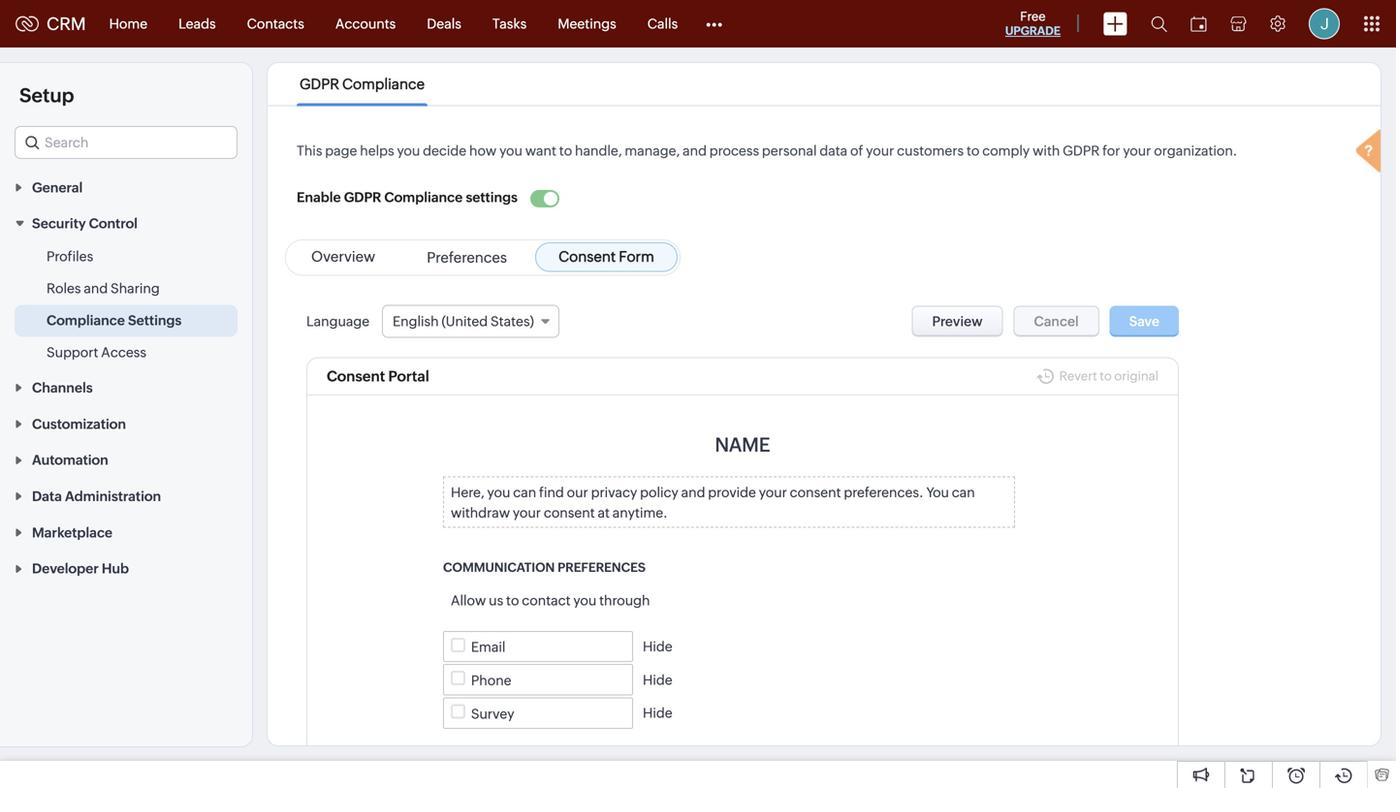 Task type: vqa. For each thing, say whether or not it's contained in the screenshot.
first Hide from the top of the page
yes



Task type: describe. For each thing, give the bounding box(es) containing it.
process
[[709, 143, 759, 159]]

privacy
[[591, 485, 637, 500]]

decide
[[423, 143, 466, 159]]

deals link
[[411, 0, 477, 47]]

provide
[[708, 485, 756, 500]]

meetings link
[[542, 0, 632, 47]]

gdpr compliance link
[[297, 76, 428, 93]]

tasks
[[492, 16, 527, 32]]

contacts
[[247, 16, 304, 32]]

1 vertical spatial consent
[[544, 505, 595, 520]]

your right 'of'
[[866, 143, 894, 159]]

states)
[[491, 313, 534, 329]]

2 can from the left
[[952, 485, 975, 500]]

profiles
[[47, 249, 93, 264]]

accounts link
[[320, 0, 411, 47]]

settings
[[466, 190, 518, 205]]

crm link
[[16, 14, 86, 34]]

you down preferences at left bottom
[[573, 593, 596, 608]]

your down find
[[513, 505, 541, 520]]

search element
[[1139, 0, 1179, 48]]

list containing overview
[[286, 240, 680, 275]]

enable gdpr compliance settings
[[297, 190, 518, 205]]

free upgrade
[[1005, 9, 1061, 37]]

automation button
[[0, 441, 252, 478]]

overview
[[311, 248, 375, 265]]

handle,
[[575, 143, 622, 159]]

0 vertical spatial compliance
[[342, 76, 425, 93]]

at
[[598, 505, 610, 520]]

support access link
[[47, 343, 146, 362]]

home
[[109, 16, 147, 32]]

security control region
[[0, 241, 252, 369]]

want
[[525, 143, 556, 159]]

logo image
[[16, 16, 39, 32]]

marketplace
[[32, 525, 113, 540]]

roles
[[47, 281, 81, 296]]

data
[[820, 143, 847, 159]]

you right helps
[[397, 143, 420, 159]]

personal
[[762, 143, 817, 159]]

consent form link
[[556, 248, 657, 265]]

data administration button
[[0, 478, 252, 514]]

Search text field
[[16, 127, 237, 158]]

general button
[[0, 169, 252, 205]]

our
[[567, 485, 588, 500]]

organization.
[[1154, 143, 1237, 159]]

security control button
[[0, 205, 252, 241]]

developer hub
[[32, 561, 129, 577]]

home link
[[94, 0, 163, 47]]

preview button
[[912, 306, 1003, 337]]

marketplace button
[[0, 514, 252, 550]]

communication
[[443, 560, 555, 575]]

channels button
[[0, 369, 252, 405]]

overview link
[[308, 248, 378, 265]]

settings
[[128, 313, 182, 328]]

search image
[[1151, 16, 1167, 32]]

2 vertical spatial gdpr
[[344, 190, 381, 205]]

allow us to contact you through
[[451, 593, 650, 608]]

comply
[[982, 143, 1030, 159]]

channels
[[32, 380, 93, 396]]

you right how
[[499, 143, 522, 159]]

compliance inside 'security control' region
[[47, 313, 125, 328]]

leads link
[[163, 0, 231, 47]]

contact
[[522, 593, 571, 608]]

1 can from the left
[[513, 485, 536, 500]]

support
[[47, 345, 98, 360]]

for
[[1102, 143, 1120, 159]]

here, you can find our privacy policy and provide your consent preferences. you can withdraw your consent at anytime.
[[451, 485, 975, 520]]

manage,
[[625, 143, 680, 159]]

here,
[[451, 485, 484, 500]]

general
[[32, 180, 83, 195]]

Other Modules field
[[693, 8, 735, 39]]

withdraw
[[451, 505, 510, 520]]

consent for consent portal
[[327, 368, 385, 385]]

deals
[[427, 16, 461, 32]]

english
[[393, 313, 439, 329]]

0 vertical spatial and
[[683, 143, 707, 159]]

profiles link
[[47, 247, 93, 266]]



Task type: locate. For each thing, give the bounding box(es) containing it.
1 horizontal spatial consent
[[790, 485, 841, 500]]

your right for
[[1123, 143, 1151, 159]]

setup
[[19, 84, 74, 107]]

data administration
[[32, 489, 161, 504]]

you up withdraw
[[487, 485, 510, 500]]

upgrade
[[1005, 24, 1061, 37]]

your
[[866, 143, 894, 159], [1123, 143, 1151, 159], [759, 485, 787, 500], [513, 505, 541, 520]]

customization
[[32, 416, 126, 432]]

2 vertical spatial compliance
[[47, 313, 125, 328]]

support access
[[47, 345, 146, 360]]

and inside the here, you can find our privacy policy and provide your consent preferences. you can withdraw your consent at anytime.
[[681, 485, 705, 500]]

0 vertical spatial gdpr
[[300, 76, 339, 93]]

profile element
[[1297, 0, 1351, 47]]

0 horizontal spatial to
[[506, 593, 519, 608]]

policy
[[640, 485, 678, 500]]

gdpr compliance
[[300, 76, 425, 93]]

to right the want
[[559, 143, 572, 159]]

preferences
[[558, 560, 646, 575]]

page
[[325, 143, 357, 159]]

you
[[926, 485, 949, 500]]

None field
[[15, 126, 238, 159]]

0 horizontal spatial consent
[[327, 368, 385, 385]]

security
[[32, 216, 86, 231]]

calls
[[647, 16, 678, 32]]

0 horizontal spatial gdpr
[[300, 76, 339, 93]]

control
[[89, 216, 138, 231]]

compliance settings link
[[47, 311, 182, 330]]

to left the comply on the top right of the page
[[967, 143, 980, 159]]

and right roles
[[84, 281, 108, 296]]

anytime.
[[612, 505, 668, 520]]

to right us
[[506, 593, 519, 608]]

administration
[[65, 489, 161, 504]]

crm
[[47, 14, 86, 34]]

us
[[489, 593, 503, 608]]

calls link
[[632, 0, 693, 47]]

portal
[[388, 368, 429, 385]]

data
[[32, 489, 62, 504]]

1 hide from the top
[[643, 639, 672, 654]]

compliance settings
[[47, 313, 182, 328]]

1 vertical spatial consent
[[327, 368, 385, 385]]

tasks link
[[477, 0, 542, 47]]

access
[[101, 345, 146, 360]]

customers
[[897, 143, 964, 159]]

enable
[[297, 190, 341, 205]]

and right policy
[[681, 485, 705, 500]]

2 horizontal spatial to
[[967, 143, 980, 159]]

can right you
[[952, 485, 975, 500]]

find
[[539, 485, 564, 500]]

free
[[1020, 9, 1046, 24]]

roles and sharing link
[[47, 279, 160, 298]]

and left the process
[[683, 143, 707, 159]]

2 vertical spatial hide
[[643, 705, 672, 721]]

developer hub button
[[0, 550, 252, 586]]

contacts link
[[231, 0, 320, 47]]

you inside the here, you can find our privacy policy and provide your consent preferences. you can withdraw your consent at anytime.
[[487, 485, 510, 500]]

2 hide from the top
[[643, 672, 672, 688]]

customization button
[[0, 405, 252, 441]]

create menu element
[[1092, 0, 1139, 47]]

how
[[469, 143, 497, 159]]

1 horizontal spatial consent
[[559, 248, 616, 265]]

list
[[286, 240, 680, 275]]

preferences
[[427, 249, 507, 266]]

English (United States) field
[[382, 305, 559, 338]]

1 vertical spatial compliance
[[384, 190, 463, 205]]

consent left form
[[559, 248, 616, 265]]

gdpr up this
[[300, 76, 339, 93]]

1 vertical spatial and
[[84, 281, 108, 296]]

0 vertical spatial consent
[[790, 485, 841, 500]]

2 vertical spatial and
[[681, 485, 705, 500]]

profile image
[[1309, 8, 1340, 39]]

gdpr left for
[[1063, 143, 1100, 159]]

leads
[[179, 16, 216, 32]]

1 vertical spatial gdpr
[[1063, 143, 1100, 159]]

consent left portal
[[327, 368, 385, 385]]

roles and sharing
[[47, 281, 160, 296]]

can
[[513, 485, 536, 500], [952, 485, 975, 500]]

language
[[306, 313, 369, 329]]

calendar image
[[1190, 16, 1207, 32]]

consent left the preferences.
[[790, 485, 841, 500]]

compliance down decide
[[384, 190, 463, 205]]

2 horizontal spatial gdpr
[[1063, 143, 1100, 159]]

consent
[[559, 248, 616, 265], [327, 368, 385, 385]]

gdpr right enable
[[344, 190, 381, 205]]

consent inside consent form list item
[[559, 248, 616, 265]]

of
[[850, 143, 863, 159]]

hide
[[643, 639, 672, 654], [643, 672, 672, 688], [643, 705, 672, 721]]

create menu image
[[1103, 12, 1127, 35]]

hub
[[102, 561, 129, 577]]

security control
[[32, 216, 138, 231]]

consent form list item
[[533, 240, 680, 275]]

preferences link
[[424, 249, 510, 266]]

compliance down accounts link at the top left of page
[[342, 76, 425, 93]]

consent down our
[[544, 505, 595, 520]]

0 vertical spatial consent
[[559, 248, 616, 265]]

developer
[[32, 561, 99, 577]]

this page helps you decide how you want to handle, manage, and process personal data of your customers to comply with gdpr for your organization.
[[297, 143, 1237, 159]]

1 horizontal spatial can
[[952, 485, 975, 500]]

can left find
[[513, 485, 536, 500]]

consent for consent form
[[559, 248, 616, 265]]

through
[[599, 593, 650, 608]]

preview
[[932, 313, 983, 329]]

helps
[[360, 143, 394, 159]]

preferences.
[[844, 485, 924, 500]]

allow
[[451, 593, 486, 608]]

your right provide
[[759, 485, 787, 500]]

communication preferences
[[443, 560, 646, 575]]

accounts
[[335, 16, 396, 32]]

consent portal
[[327, 368, 429, 385]]

compliance up support access
[[47, 313, 125, 328]]

1 vertical spatial hide
[[643, 672, 672, 688]]

3 hide from the top
[[643, 705, 672, 721]]

and inside 'security control' region
[[84, 281, 108, 296]]

0 horizontal spatial can
[[513, 485, 536, 500]]

form
[[619, 248, 654, 265]]

gdpr
[[300, 76, 339, 93], [1063, 143, 1100, 159], [344, 190, 381, 205]]

1 horizontal spatial gdpr
[[344, 190, 381, 205]]

0 horizontal spatial consent
[[544, 505, 595, 520]]

0 vertical spatial hide
[[643, 639, 672, 654]]

1 horizontal spatial to
[[559, 143, 572, 159]]

help image
[[1351, 127, 1390, 179]]

automation
[[32, 452, 108, 468]]

this
[[297, 143, 322, 159]]

meetings
[[558, 16, 616, 32]]

(united
[[442, 313, 488, 329]]

sharing
[[111, 281, 160, 296]]

name
[[715, 434, 770, 456]]

with
[[1033, 143, 1060, 159]]

and
[[683, 143, 707, 159], [84, 281, 108, 296], [681, 485, 705, 500]]



